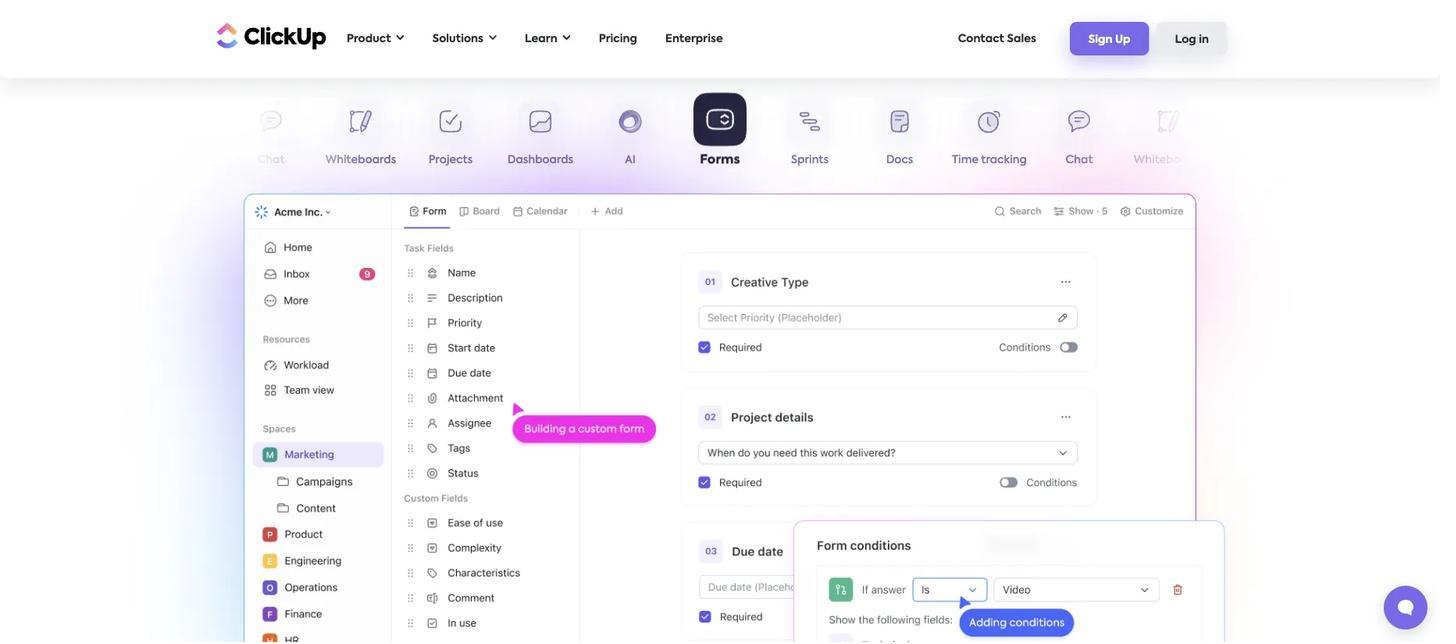 Task type: locate. For each thing, give the bounding box(es) containing it.
1 horizontal spatial time
[[952, 155, 979, 166]]

1 horizontal spatial projects button
[[1214, 100, 1304, 172]]

contact sales
[[958, 33, 1037, 44]]

chat for first the chat button from the left
[[257, 155, 285, 166]]

2 chat button from the left
[[1035, 100, 1125, 172]]

projects
[[429, 155, 473, 166], [1237, 155, 1281, 166]]

2 whiteboards from the left
[[1134, 155, 1205, 166]]

0 horizontal spatial whiteboards
[[326, 155, 396, 166]]

up
[[1116, 34, 1131, 45]]

1 horizontal spatial projects
[[1237, 155, 1281, 166]]

1 horizontal spatial chat
[[1066, 155, 1093, 166]]

chat
[[257, 155, 285, 166], [1066, 155, 1093, 166]]

0 horizontal spatial chat
[[257, 155, 285, 166]]

0 horizontal spatial time tracking
[[144, 155, 219, 166]]

clickup image
[[212, 21, 327, 51]]

time tracking
[[144, 155, 219, 166], [952, 155, 1027, 166]]

sign
[[1089, 34, 1113, 45]]

pricing link
[[591, 23, 645, 55]]

1 projects button from the left
[[406, 100, 496, 172]]

projects button
[[406, 100, 496, 172], [1214, 100, 1304, 172]]

0 horizontal spatial projects button
[[406, 100, 496, 172]]

pricing
[[599, 33, 637, 44]]

chat button
[[226, 100, 316, 172], [1035, 100, 1125, 172]]

2 chat from the left
[[1066, 155, 1093, 166]]

forms image
[[244, 194, 1197, 642], [775, 504, 1244, 642]]

1 horizontal spatial time tracking button
[[945, 100, 1035, 172]]

0 horizontal spatial chat button
[[226, 100, 316, 172]]

whiteboards for 1st "whiteboards" button from right
[[1134, 155, 1205, 166]]

tracking
[[173, 155, 219, 166], [981, 155, 1027, 166]]

1 time tracking from the left
[[144, 155, 219, 166]]

time
[[144, 155, 170, 166], [952, 155, 979, 166]]

2 tracking from the left
[[981, 155, 1027, 166]]

0 horizontal spatial tracking
[[173, 155, 219, 166]]

1 whiteboards from the left
[[326, 155, 396, 166]]

0 horizontal spatial whiteboards button
[[316, 100, 406, 172]]

1 horizontal spatial chat button
[[1035, 100, 1125, 172]]

1 projects from the left
[[429, 155, 473, 166]]

docs button
[[855, 100, 945, 172]]

1 chat button from the left
[[226, 100, 316, 172]]

sprints button
[[765, 100, 855, 172]]

forms
[[700, 155, 740, 167]]

whiteboards button
[[316, 100, 406, 172], [1125, 100, 1214, 172]]

0 horizontal spatial projects
[[429, 155, 473, 166]]

dashboards button
[[496, 100, 585, 172]]

ai
[[625, 155, 636, 166]]

1 horizontal spatial tracking
[[981, 155, 1027, 166]]

contact sales link
[[950, 23, 1044, 55]]

time tracking button
[[136, 100, 226, 172], [945, 100, 1035, 172]]

sprints
[[791, 155, 829, 166]]

1 horizontal spatial whiteboards
[[1134, 155, 1205, 166]]

whiteboards
[[326, 155, 396, 166], [1134, 155, 1205, 166]]

1 horizontal spatial time tracking
[[952, 155, 1027, 166]]

1 horizontal spatial whiteboards button
[[1125, 100, 1214, 172]]

learn
[[525, 33, 558, 44]]

2 projects button from the left
[[1214, 100, 1304, 172]]

1 chat from the left
[[257, 155, 285, 166]]

forms button
[[675, 94, 765, 172]]

dashboards
[[508, 155, 574, 166]]

solutions button
[[425, 23, 505, 55]]

2 time tracking from the left
[[952, 155, 1027, 166]]

sign up button
[[1070, 22, 1150, 55]]

2 time from the left
[[952, 155, 979, 166]]

in
[[1199, 34, 1209, 45]]

0 horizontal spatial time
[[144, 155, 170, 166]]

0 horizontal spatial time tracking button
[[136, 100, 226, 172]]



Task type: vqa. For each thing, say whether or not it's contained in the screenshot.
first TIME
yes



Task type: describe. For each thing, give the bounding box(es) containing it.
chat for second the chat button from the left
[[1066, 155, 1093, 166]]

product
[[347, 33, 391, 44]]

whiteboards for 1st "whiteboards" button from the left
[[326, 155, 396, 166]]

enterprise
[[666, 33, 723, 44]]

ai button
[[585, 100, 675, 172]]

log in link
[[1157, 22, 1228, 55]]

product button
[[339, 23, 412, 55]]

log
[[1175, 34, 1197, 45]]

1 tracking from the left
[[173, 155, 219, 166]]

1 time from the left
[[144, 155, 170, 166]]

enterprise link
[[658, 23, 731, 55]]

1 whiteboards button from the left
[[316, 100, 406, 172]]

docs
[[886, 155, 913, 166]]

2 projects from the left
[[1237, 155, 1281, 166]]

sales
[[1007, 33, 1037, 44]]

2 time tracking button from the left
[[945, 100, 1035, 172]]

contact
[[958, 33, 1005, 44]]

1 time tracking button from the left
[[136, 100, 226, 172]]

2 whiteboards button from the left
[[1125, 100, 1214, 172]]

log in
[[1175, 34, 1209, 45]]

solutions
[[433, 33, 484, 44]]

learn button
[[517, 23, 579, 55]]

sign up
[[1089, 34, 1131, 45]]



